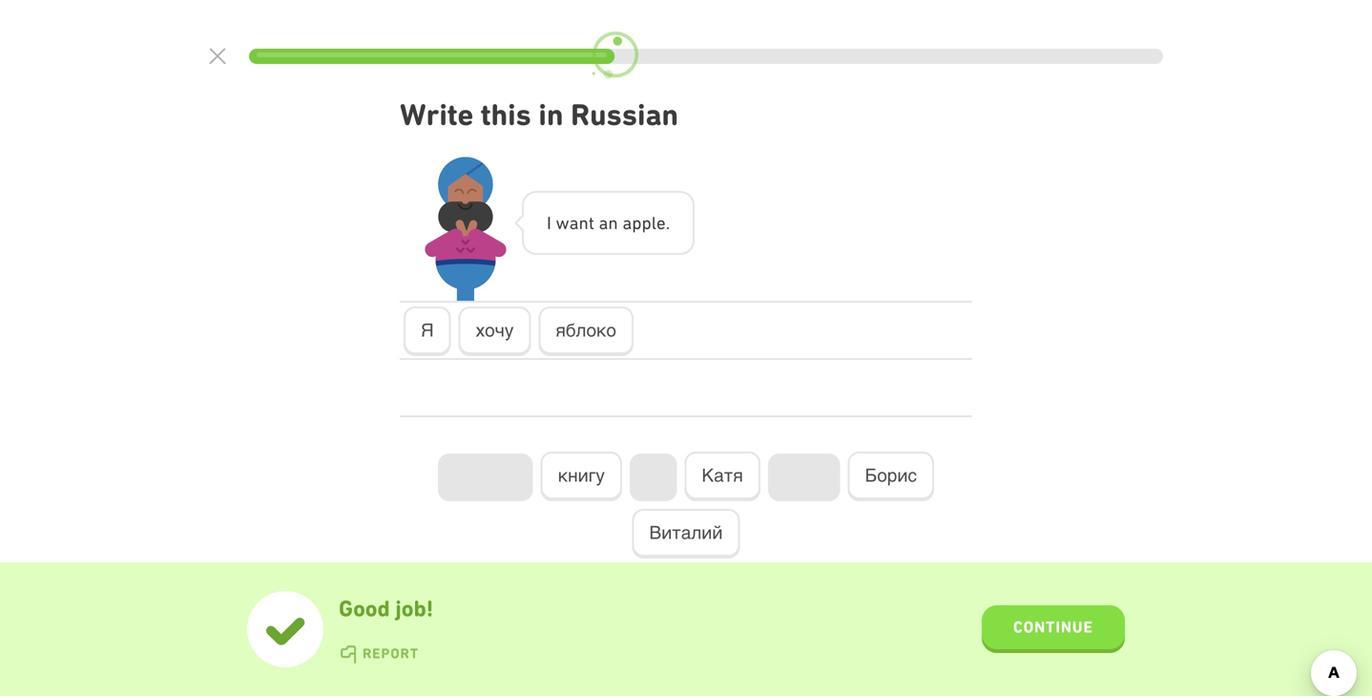 Task type: vqa. For each thing, say whether or not it's contained in the screenshot.
Report
yes



Task type: describe. For each thing, give the bounding box(es) containing it.
report button
[[339, 645, 419, 664]]

я button
[[404, 307, 451, 356]]

report
[[363, 645, 419, 662]]

1 n from the left
[[579, 212, 589, 233]]

russian
[[571, 97, 679, 132]]

i
[[547, 212, 552, 233]]

я
[[421, 320, 434, 340]]

continue button
[[982, 605, 1126, 653]]

good job!
[[339, 595, 434, 622]]

in
[[539, 97, 564, 132]]

write this in russian
[[400, 97, 679, 132]]

виталий button
[[633, 509, 740, 558]]

2 a from the left
[[599, 212, 609, 233]]

катя button
[[685, 452, 761, 501]]

книгу
[[558, 465, 605, 486]]

2 p from the left
[[642, 212, 652, 233]]

good
[[339, 595, 390, 622]]



Task type: locate. For each thing, give the bounding box(es) containing it.
n
[[579, 212, 589, 233], [609, 212, 618, 233]]

p
[[632, 212, 642, 233], [642, 212, 652, 233]]

a left l
[[623, 212, 632, 233]]

a
[[570, 212, 579, 233], [599, 212, 609, 233], [623, 212, 632, 233]]

борис
[[866, 465, 917, 486]]

1 horizontal spatial a
[[599, 212, 609, 233]]

2 horizontal spatial a
[[623, 212, 632, 233]]

n right t
[[609, 212, 618, 233]]

хочу
[[476, 320, 514, 340]]

continue
[[1014, 618, 1094, 636]]

n right w
[[579, 212, 589, 233]]

e
[[657, 212, 666, 233]]

p left e
[[642, 212, 652, 233]]

.
[[666, 212, 670, 233]]

катя
[[702, 465, 744, 486]]

a left t
[[570, 212, 579, 233]]

l
[[652, 212, 657, 233]]

write
[[400, 97, 474, 132]]

виталий
[[650, 522, 723, 543]]

this
[[481, 97, 532, 132]]

3 a from the left
[[623, 212, 632, 233]]

1 p from the left
[[632, 212, 642, 233]]

1 horizontal spatial n
[[609, 212, 618, 233]]

progress bar
[[249, 49, 1164, 64]]

0 horizontal spatial n
[[579, 212, 589, 233]]

t
[[589, 212, 595, 233]]

яблоко button
[[539, 307, 634, 356]]

p left l
[[632, 212, 642, 233]]

0 horizontal spatial a
[[570, 212, 579, 233]]

борис button
[[848, 452, 935, 501]]

job!
[[396, 595, 434, 622]]

2 n from the left
[[609, 212, 618, 233]]

хочу button
[[459, 307, 531, 356]]

w a n t a n a p p l e .
[[556, 212, 670, 233]]

a right t
[[599, 212, 609, 233]]

яблоко
[[556, 320, 617, 340]]

1 a from the left
[[570, 212, 579, 233]]

w
[[556, 212, 570, 233]]

книгу button
[[541, 452, 622, 501]]



